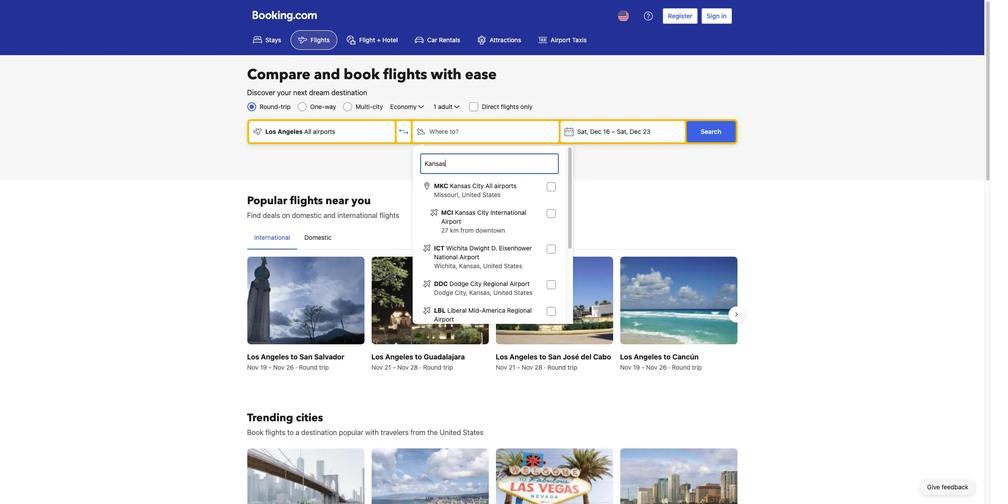 Task type: locate. For each thing, give the bounding box(es) containing it.
search
[[701, 128, 721, 135]]

1 nov from the left
[[247, 364, 258, 372]]

register link
[[663, 8, 698, 24]]

1 28 from the left
[[410, 364, 418, 372]]

los
[[265, 128, 276, 135], [247, 353, 259, 362], [371, 353, 384, 362], [496, 353, 508, 362], [620, 353, 632, 362]]

cabo
[[593, 353, 611, 362]]

1 vertical spatial airports
[[494, 182, 517, 190]]

regional down wichita, kansas, united states
[[483, 280, 508, 288]]

2 round from the left
[[423, 364, 442, 372]]

1 vertical spatial kansas
[[455, 209, 476, 217]]

to left cancún
[[664, 353, 671, 362]]

car
[[427, 36, 437, 44]]

from right km
[[460, 227, 474, 234]]

from
[[460, 227, 474, 234], [410, 429, 425, 437]]

2 nov from the left
[[273, 364, 285, 372]]

kansas, up the mid-
[[469, 289, 492, 297]]

1 horizontal spatial dec
[[630, 128, 641, 135]]

0 vertical spatial city
[[472, 182, 484, 190]]

san
[[299, 353, 312, 362], [548, 353, 561, 362]]

angeles for los angeles to guadalajara
[[385, 353, 413, 362]]

trip down salvador
[[319, 364, 329, 372]]

dodge down ddc
[[434, 289, 453, 297]]

to inside the los angeles to san josé del cabo nov 21 - nov 28 · round trip
[[539, 353, 546, 362]]

to for 19
[[664, 353, 671, 362]]

2 vertical spatial city
[[470, 280, 482, 288]]

regional for america
[[507, 307, 532, 315]]

city up downtown
[[477, 209, 489, 217]]

flights right international
[[379, 212, 399, 220]]

19 inside the los angeles to san salvador nov 19 - nov 26 · round trip
[[260, 364, 267, 372]]

1 dec from the left
[[590, 128, 602, 135]]

1 horizontal spatial sat,
[[617, 128, 628, 135]]

1 horizontal spatial all
[[485, 182, 493, 190]]

direct
[[482, 103, 499, 111]]

0 horizontal spatial all
[[304, 128, 311, 135]]

on
[[282, 212, 290, 220]]

to inside los angeles to guadalajara nov 21 - nov 28 · round trip
[[415, 353, 422, 362]]

to?
[[450, 128, 459, 135]]

angeles inside the los angeles to san salvador nov 19 - nov 26 · round trip
[[261, 353, 289, 362]]

3 · from the left
[[544, 364, 546, 372]]

round down salvador
[[299, 364, 317, 372]]

search button
[[686, 121, 736, 143]]

flight + hotel link
[[339, 30, 405, 50]]

4 - from the left
[[642, 364, 644, 372]]

angeles for los angeles to san josé del cabo
[[510, 353, 538, 362]]

all down airport or city text field
[[485, 182, 493, 190]]

sat, dec 16 – sat, dec 23 button
[[561, 121, 685, 143]]

2 26 from the left
[[659, 364, 667, 372]]

los inside the los angeles to san josé del cabo nov 21 - nov 28 · round trip
[[496, 353, 508, 362]]

los inside los angeles to cancún nov 19 - nov 26 · round trip
[[620, 353, 632, 362]]

2 sat, from the left
[[617, 128, 628, 135]]

airport inside the liberal mid-america regional airport
[[434, 316, 454, 324]]

los angeles to san salvador image
[[247, 257, 364, 345]]

regional for city
[[483, 280, 508, 288]]

kansas
[[450, 182, 471, 190], [455, 209, 476, 217]]

1 vertical spatial regional
[[507, 307, 532, 315]]

angeles inside los angeles to cancún nov 19 - nov 26 · round trip
[[634, 353, 662, 362]]

23
[[643, 128, 650, 135]]

0 vertical spatial kansas,
[[459, 262, 482, 270]]

travelers
[[381, 429, 409, 437]]

to left guadalajara
[[415, 353, 422, 362]]

regional inside the liberal mid-america regional airport
[[507, 307, 532, 315]]

19 inside los angeles to cancún nov 19 - nov 26 · round trip
[[633, 364, 640, 372]]

stays
[[265, 36, 281, 44]]

1 19 from the left
[[260, 364, 267, 372]]

0 vertical spatial airports
[[313, 128, 335, 135]]

flights down 'trending'
[[265, 429, 285, 437]]

0 vertical spatial and
[[314, 65, 340, 85]]

international up downtown
[[490, 209, 526, 217]]

dec left 23
[[630, 128, 641, 135]]

san for salvador
[[299, 353, 312, 362]]

4 · from the left
[[668, 364, 670, 372]]

ease
[[465, 65, 497, 85]]

and down near
[[324, 212, 336, 220]]

destination inside trending cities book flights to a destination popular with travelers from the united states
[[301, 429, 337, 437]]

josé
[[563, 353, 579, 362]]

2 - from the left
[[393, 364, 396, 372]]

airport down lbl
[[434, 316, 454, 324]]

to inside the los angeles to san salvador nov 19 - nov 26 · round trip
[[291, 353, 298, 362]]

angeles inside the los angeles to san josé del cabo nov 21 - nov 28 · round trip
[[510, 353, 538, 362]]

and inside compare and book flights with ease discover your next dream destination
[[314, 65, 340, 85]]

0 horizontal spatial 19
[[260, 364, 267, 372]]

city inside ddc dodge city regional airport dodge city, kansas, united states
[[470, 280, 482, 288]]

san for josé
[[548, 353, 561, 362]]

booking.com logo image
[[252, 10, 317, 21], [252, 10, 317, 21]]

3 round from the left
[[547, 364, 566, 372]]

1 horizontal spatial 21
[[509, 364, 515, 372]]

international
[[490, 209, 526, 217], [254, 234, 290, 242]]

1 horizontal spatial 28
[[535, 364, 542, 372]]

to
[[291, 353, 298, 362], [415, 353, 422, 362], [539, 353, 546, 362], [664, 353, 671, 362], [287, 429, 294, 437]]

0 horizontal spatial 28
[[410, 364, 418, 372]]

san left salvador
[[299, 353, 312, 362]]

to inside los angeles to cancún nov 19 - nov 26 · round trip
[[664, 353, 671, 362]]

hotel
[[382, 36, 398, 44]]

city down airport or city text field
[[472, 182, 484, 190]]

0 vertical spatial with
[[431, 65, 461, 85]]

airport left taxis
[[551, 36, 571, 44]]

regional right america at bottom
[[507, 307, 532, 315]]

airports down one-way
[[313, 128, 335, 135]]

1 horizontal spatial with
[[431, 65, 461, 85]]

city
[[472, 182, 484, 190], [477, 209, 489, 217], [470, 280, 482, 288]]

sat, right –
[[617, 128, 628, 135]]

san inside the los angeles to san salvador nov 19 - nov 26 · round trip
[[299, 353, 312, 362]]

destination up the multi-
[[331, 89, 367, 97]]

0 vertical spatial destination
[[331, 89, 367, 97]]

honolulu, united states of america image
[[371, 449, 489, 505]]

economy
[[390, 103, 417, 111]]

1 horizontal spatial 26
[[659, 364, 667, 372]]

· inside los angeles to cancún nov 19 - nov 26 · round trip
[[668, 364, 670, 372]]

trip inside los angeles to cancún nov 19 - nov 26 · round trip
[[692, 364, 702, 372]]

1 sat, from the left
[[577, 128, 588, 135]]

1 26 from the left
[[286, 364, 294, 372]]

united down wichita dwight d. eisenhower national airport
[[483, 262, 502, 270]]

2 21 from the left
[[509, 364, 515, 372]]

1 vertical spatial and
[[324, 212, 336, 220]]

destination
[[331, 89, 367, 97], [301, 429, 337, 437]]

· inside los angeles to guadalajara nov 21 - nov 28 · round trip
[[420, 364, 421, 372]]

to for 21
[[415, 353, 422, 362]]

round
[[299, 364, 317, 372], [423, 364, 442, 372], [547, 364, 566, 372], [672, 364, 690, 372]]

airports down airport or city text field
[[494, 182, 517, 190]]

trip down guadalajara
[[443, 364, 453, 372]]

d.
[[491, 245, 497, 252]]

0 horizontal spatial san
[[299, 353, 312, 362]]

to left josé
[[539, 353, 546, 362]]

states
[[482, 191, 501, 199], [504, 262, 522, 270], [514, 289, 532, 297], [463, 429, 483, 437]]

united up america at bottom
[[493, 289, 512, 297]]

1 vertical spatial with
[[365, 429, 379, 437]]

sat, left 16
[[577, 128, 588, 135]]

all inside the mkc kansas city all airports missouri, united states
[[485, 182, 493, 190]]

0 horizontal spatial with
[[365, 429, 379, 437]]

28
[[410, 364, 418, 372], [535, 364, 542, 372]]

missouri,
[[434, 191, 460, 199]]

city,
[[455, 289, 468, 297]]

los angeles to cancún image
[[620, 257, 737, 345]]

kansas, down wichita dwight d. eisenhower national airport
[[459, 262, 482, 270]]

united
[[462, 191, 481, 199], [483, 262, 502, 270], [493, 289, 512, 297], [440, 429, 461, 437]]

1 horizontal spatial 19
[[633, 364, 640, 372]]

los for los angeles to san salvador
[[247, 353, 259, 362]]

1 - from the left
[[269, 364, 271, 372]]

0 horizontal spatial 21
[[384, 364, 391, 372]]

2 19 from the left
[[633, 364, 640, 372]]

with right the 'popular'
[[365, 429, 379, 437]]

all down one-
[[304, 128, 311, 135]]

flights inside compare and book flights with ease discover your next dream destination
[[383, 65, 427, 85]]

1 horizontal spatial airports
[[494, 182, 517, 190]]

1 horizontal spatial international
[[490, 209, 526, 217]]

tab list
[[247, 226, 737, 250]]

angeles
[[278, 128, 303, 135], [261, 353, 289, 362], [385, 353, 413, 362], [510, 353, 538, 362], [634, 353, 662, 362]]

3 - from the left
[[517, 364, 520, 372]]

round inside los angeles to guadalajara nov 21 - nov 28 · round trip
[[423, 364, 442, 372]]

united right the
[[440, 429, 461, 437]]

airport up km
[[441, 218, 461, 225]]

trip inside the los angeles to san josé del cabo nov 21 - nov 28 · round trip
[[568, 364, 577, 372]]

region containing los angeles to san salvador
[[240, 254, 744, 376]]

dec
[[590, 128, 602, 135], [630, 128, 641, 135]]

0 horizontal spatial sat,
[[577, 128, 588, 135]]

0 vertical spatial international
[[490, 209, 526, 217]]

give
[[927, 484, 940, 492]]

from left the
[[410, 429, 425, 437]]

and inside popular flights near you find deals on domestic and international flights
[[324, 212, 336, 220]]

downtown
[[475, 227, 505, 234]]

airport inside airport taxis link
[[551, 36, 571, 44]]

1 · from the left
[[296, 364, 297, 372]]

0 vertical spatial kansas
[[450, 182, 471, 190]]

angeles for los angeles
[[278, 128, 303, 135]]

salvador
[[314, 353, 344, 362]]

where
[[429, 128, 448, 135]]

to left a
[[287, 429, 294, 437]]

destination down "cities"
[[301, 429, 337, 437]]

1 round from the left
[[299, 364, 317, 372]]

·
[[296, 364, 297, 372], [420, 364, 421, 372], [544, 364, 546, 372], [668, 364, 670, 372]]

1 horizontal spatial san
[[548, 353, 561, 362]]

0 horizontal spatial 26
[[286, 364, 294, 372]]

flight
[[359, 36, 375, 44]]

kansas,
[[459, 262, 482, 270], [469, 289, 492, 297]]

with
[[431, 65, 461, 85], [365, 429, 379, 437]]

flights up domestic
[[290, 194, 323, 209]]

city inside the mkc kansas city all airports missouri, united states
[[472, 182, 484, 190]]

to left salvador
[[291, 353, 298, 362]]

san inside the los angeles to san josé del cabo nov 21 - nov 28 · round trip
[[548, 353, 561, 362]]

and up dream
[[314, 65, 340, 85]]

kansas city international airport
[[441, 209, 526, 225]]

1 vertical spatial city
[[477, 209, 489, 217]]

1 adult button
[[433, 102, 462, 112]]

book
[[247, 429, 264, 437]]

del
[[581, 353, 591, 362]]

register
[[668, 12, 692, 20]]

1 vertical spatial from
[[410, 429, 425, 437]]

0 vertical spatial dodge
[[449, 280, 469, 288]]

round down cancún
[[672, 364, 690, 372]]

0 horizontal spatial from
[[410, 429, 425, 437]]

airport down eisenhower
[[510, 280, 530, 288]]

round inside los angeles to cancún nov 19 - nov 26 · round trip
[[672, 364, 690, 372]]

1 san from the left
[[299, 353, 312, 362]]

1 21 from the left
[[384, 364, 391, 372]]

trip down cancún
[[692, 364, 702, 372]]

with up adult
[[431, 65, 461, 85]]

1 vertical spatial all
[[485, 182, 493, 190]]

0 vertical spatial regional
[[483, 280, 508, 288]]

airport inside ddc dodge city regional airport dodge city, kansas, united states
[[510, 280, 530, 288]]

near
[[326, 194, 349, 209]]

kansas right mci
[[455, 209, 476, 217]]

sign in
[[707, 12, 727, 20]]

region
[[240, 254, 744, 376]]

2 28 from the left
[[535, 364, 542, 372]]

4 round from the left
[[672, 364, 690, 372]]

international down deals
[[254, 234, 290, 242]]

+
[[377, 36, 381, 44]]

1 vertical spatial destination
[[301, 429, 337, 437]]

united right missouri,
[[462, 191, 481, 199]]

wichita
[[446, 245, 468, 252]]

car rentals link
[[407, 30, 468, 50]]

3 nov from the left
[[371, 364, 383, 372]]

san left josé
[[548, 353, 561, 362]]

1 horizontal spatial from
[[460, 227, 474, 234]]

2 san from the left
[[548, 353, 561, 362]]

1 vertical spatial international
[[254, 234, 290, 242]]

21 inside los angeles to guadalajara nov 21 - nov 28 · round trip
[[384, 364, 391, 372]]

4 nov from the left
[[397, 364, 409, 372]]

trip inside los angeles to guadalajara nov 21 - nov 28 · round trip
[[443, 364, 453, 372]]

nov
[[247, 364, 258, 372], [273, 364, 285, 372], [371, 364, 383, 372], [397, 364, 409, 372], [496, 364, 507, 372], [522, 364, 533, 372], [620, 364, 631, 372], [646, 364, 658, 372]]

book
[[344, 65, 380, 85]]

all
[[304, 128, 311, 135], [485, 182, 493, 190]]

regional inside ddc dodge city regional airport dodge city, kansas, united states
[[483, 280, 508, 288]]

angeles inside los angeles to guadalajara nov 21 - nov 28 · round trip
[[385, 353, 413, 362]]

wichita,
[[434, 262, 457, 270]]

a
[[296, 429, 299, 437]]

flights
[[383, 65, 427, 85], [501, 103, 519, 111], [290, 194, 323, 209], [379, 212, 399, 220], [265, 429, 285, 437]]

dodge
[[449, 280, 469, 288], [434, 289, 453, 297]]

dodge up city,
[[449, 280, 469, 288]]

1 vertical spatial kansas,
[[469, 289, 492, 297]]

trip down josé
[[568, 364, 577, 372]]

2 · from the left
[[420, 364, 421, 372]]

0 vertical spatial from
[[460, 227, 474, 234]]

21
[[384, 364, 391, 372], [509, 364, 515, 372]]

los inside the los angeles to san salvador nov 19 - nov 26 · round trip
[[247, 353, 259, 362]]

dec left 16
[[590, 128, 602, 135]]

flights up economy on the left top of page
[[383, 65, 427, 85]]

26
[[286, 364, 294, 372], [659, 364, 667, 372]]

only
[[520, 103, 533, 111]]

city down wichita, kansas, united states
[[470, 280, 482, 288]]

6 nov from the left
[[522, 364, 533, 372]]

round down guadalajara
[[423, 364, 442, 372]]

you
[[351, 194, 371, 209]]

trip
[[281, 103, 291, 111], [319, 364, 329, 372], [443, 364, 453, 372], [568, 364, 577, 372], [692, 364, 702, 372]]

kansas up missouri,
[[450, 182, 471, 190]]

airport taxis link
[[531, 30, 594, 50]]

- inside los angeles to cancún nov 19 - nov 26 · round trip
[[642, 364, 644, 372]]

round down josé
[[547, 364, 566, 372]]

0 horizontal spatial international
[[254, 234, 290, 242]]

united inside ddc dodge city regional airport dodge city, kansas, united states
[[493, 289, 512, 297]]

0 horizontal spatial dec
[[590, 128, 602, 135]]

airport up wichita, kansas, united states
[[459, 254, 479, 261]]

los inside los angeles to guadalajara nov 21 - nov 28 · round trip
[[371, 353, 384, 362]]



Task type: describe. For each thing, give the bounding box(es) containing it.
lbl
[[434, 307, 446, 315]]

16
[[603, 128, 610, 135]]

to for del
[[539, 353, 546, 362]]

dwight
[[469, 245, 490, 252]]

sat, dec 16 – sat, dec 23
[[577, 128, 650, 135]]

to inside trending cities book flights to a destination popular with travelers from the united states
[[287, 429, 294, 437]]

1 vertical spatial dodge
[[434, 289, 453, 297]]

28 inside the los angeles to san josé del cabo nov 21 - nov 28 · round trip
[[535, 364, 542, 372]]

your
[[277, 89, 291, 97]]

the
[[427, 429, 438, 437]]

multi-city
[[356, 103, 383, 111]]

0 horizontal spatial airports
[[313, 128, 335, 135]]

sign in link
[[701, 8, 732, 24]]

angeles for los angeles to san salvador
[[261, 353, 289, 362]]

trip down your
[[281, 103, 291, 111]]

los angeles to guadalajara image
[[371, 257, 489, 345]]

domestic button
[[297, 226, 339, 250]]

kansas inside the mkc kansas city all airports missouri, united states
[[450, 182, 471, 190]]

los for los angeles to cancún
[[620, 353, 632, 362]]

give feedback
[[927, 484, 968, 492]]

from inside press enter to select airport, and then press spacebar to add another airport element
[[460, 227, 474, 234]]

· inside the los angeles to san josé del cabo nov 21 - nov 28 · round trip
[[544, 364, 546, 372]]

popular
[[339, 429, 363, 437]]

wichita, kansas, united states
[[434, 262, 522, 270]]

way
[[325, 103, 336, 111]]

26 inside los angeles to cancún nov 19 - nov 26 · round trip
[[659, 364, 667, 372]]

international button
[[247, 226, 297, 250]]

press enter to select airport, and then press spacebar to add another airport element
[[420, 178, 559, 444]]

popular
[[247, 194, 287, 209]]

states inside the mkc kansas city all airports missouri, united states
[[482, 191, 501, 199]]

los angeles to guadalajara nov 21 - nov 28 · round trip
[[371, 353, 465, 372]]

in
[[721, 12, 727, 20]]

one-
[[310, 103, 325, 111]]

liberal mid-america regional airport
[[434, 307, 532, 324]]

international inside international button
[[254, 234, 290, 242]]

cancún
[[672, 353, 699, 362]]

compare
[[247, 65, 310, 85]]

cities
[[296, 411, 323, 426]]

airport inside wichita dwight d. eisenhower national airport
[[459, 254, 479, 261]]

28 inside los angeles to guadalajara nov 21 - nov 28 · round trip
[[410, 364, 418, 372]]

kansas, inside ddc dodge city regional airport dodge city, kansas, united states
[[469, 289, 492, 297]]

los for los angeles to guadalajara
[[371, 353, 384, 362]]

mid-
[[468, 307, 482, 315]]

los for los angeles to san josé del cabo
[[496, 353, 508, 362]]

international inside the kansas city international airport
[[490, 209, 526, 217]]

mci
[[441, 209, 453, 217]]

attractions
[[490, 36, 521, 44]]

with inside compare and book flights with ease discover your next dream destination
[[431, 65, 461, 85]]

ddc
[[434, 280, 448, 288]]

- inside the los angeles to san josé del cabo nov 21 - nov 28 · round trip
[[517, 364, 520, 372]]

kansas inside the kansas city international airport
[[455, 209, 476, 217]]

ddc dodge city regional airport dodge city, kansas, united states
[[434, 280, 532, 297]]

flight + hotel
[[359, 36, 398, 44]]

26 inside the los angeles to san salvador nov 19 - nov 26 · round trip
[[286, 364, 294, 372]]

angeles for los angeles to cancún
[[634, 353, 662, 362]]

international
[[337, 212, 377, 220]]

airports inside the mkc kansas city all airports missouri, united states
[[494, 182, 517, 190]]

with inside trending cities book flights to a destination popular with travelers from the united states
[[365, 429, 379, 437]]

1 adult
[[434, 103, 452, 111]]

new york, united states of america image
[[247, 449, 364, 505]]

domestic
[[292, 212, 322, 220]]

tab list containing international
[[247, 226, 737, 250]]

stays link
[[245, 30, 289, 50]]

find
[[247, 212, 261, 220]]

states inside ddc dodge city regional airport dodge city, kansas, united states
[[514, 289, 532, 297]]

round inside the los angeles to san salvador nov 19 - nov 26 · round trip
[[299, 364, 317, 372]]

flights inside trending cities book flights to a destination popular with travelers from the united states
[[265, 429, 285, 437]]

america
[[482, 307, 505, 315]]

round inside the los angeles to san josé del cabo nov 21 - nov 28 · round trip
[[547, 364, 566, 372]]

27 km from downtown
[[441, 227, 505, 234]]

manila, philippines image
[[620, 449, 737, 505]]

5 nov from the left
[[496, 364, 507, 372]]

car rentals
[[427, 36, 460, 44]]

attractions link
[[470, 30, 529, 50]]

popular flights near you find deals on domestic and international flights
[[247, 194, 399, 220]]

21 inside the los angeles to san josé del cabo nov 21 - nov 28 · round trip
[[509, 364, 515, 372]]

multi-
[[356, 103, 373, 111]]

- inside the los angeles to san salvador nov 19 - nov 26 · round trip
[[269, 364, 271, 372]]

city inside the kansas city international airport
[[477, 209, 489, 217]]

national
[[434, 254, 458, 261]]

sign
[[707, 12, 720, 20]]

airport taxis
[[551, 36, 587, 44]]

one-way
[[310, 103, 336, 111]]

wichita dwight d. eisenhower national airport
[[434, 245, 532, 261]]

las vegas, united states of america image
[[496, 449, 613, 505]]

trip inside the los angeles to san salvador nov 19 - nov 26 · round trip
[[319, 364, 329, 372]]

los angeles to san josé del cabo image
[[496, 257, 613, 345]]

los angeles to cancún nov 19 - nov 26 · round trip
[[620, 353, 702, 372]]

guadalajara
[[424, 353, 465, 362]]

dream
[[309, 89, 329, 97]]

los angeles to san salvador nov 19 - nov 26 · round trip
[[247, 353, 344, 372]]

- inside los angeles to guadalajara nov 21 - nov 28 · round trip
[[393, 364, 396, 372]]

to for nov
[[291, 353, 298, 362]]

· inside the los angeles to san salvador nov 19 - nov 26 · round trip
[[296, 364, 297, 372]]

states inside trending cities book flights to a destination popular with travelers from the united states
[[463, 429, 483, 437]]

27
[[441, 227, 448, 234]]

los angeles all airports
[[265, 128, 335, 135]]

where to? button
[[413, 121, 559, 143]]

2 dec from the left
[[630, 128, 641, 135]]

eisenhower
[[499, 245, 532, 252]]

city for regional
[[470, 280, 482, 288]]

los for los angeles
[[265, 128, 276, 135]]

direct flights only
[[482, 103, 533, 111]]

airport inside the kansas city international airport
[[441, 218, 461, 225]]

taxis
[[572, 36, 587, 44]]

city
[[373, 103, 383, 111]]

0 vertical spatial all
[[304, 128, 311, 135]]

from inside trending cities book flights to a destination popular with travelers from the united states
[[410, 429, 425, 437]]

next
[[293, 89, 307, 97]]

united inside trending cities book flights to a destination popular with travelers from the united states
[[440, 429, 461, 437]]

rentals
[[439, 36, 460, 44]]

8 nov from the left
[[646, 364, 658, 372]]

mkc kansas city all airports missouri, united states
[[434, 182, 517, 199]]

7 nov from the left
[[620, 364, 631, 372]]

round-
[[260, 103, 281, 111]]

city for all
[[472, 182, 484, 190]]

united inside the mkc kansas city all airports missouri, united states
[[462, 191, 481, 199]]

adult
[[438, 103, 452, 111]]

los angeles to san josé del cabo nov 21 - nov 28 · round trip
[[496, 353, 611, 372]]

flights left only
[[501, 103, 519, 111]]

liberal
[[447, 307, 467, 315]]

mkc
[[434, 182, 448, 190]]

destination inside compare and book flights with ease discover your next dream destination
[[331, 89, 367, 97]]

domestic
[[304, 234, 332, 242]]

compare and book flights with ease discover your next dream destination
[[247, 65, 497, 97]]

flights
[[311, 36, 330, 44]]

ict
[[434, 245, 444, 252]]

Airport or city text field
[[424, 159, 555, 169]]

feedback
[[942, 484, 968, 492]]



Task type: vqa. For each thing, say whether or not it's contained in the screenshot.


